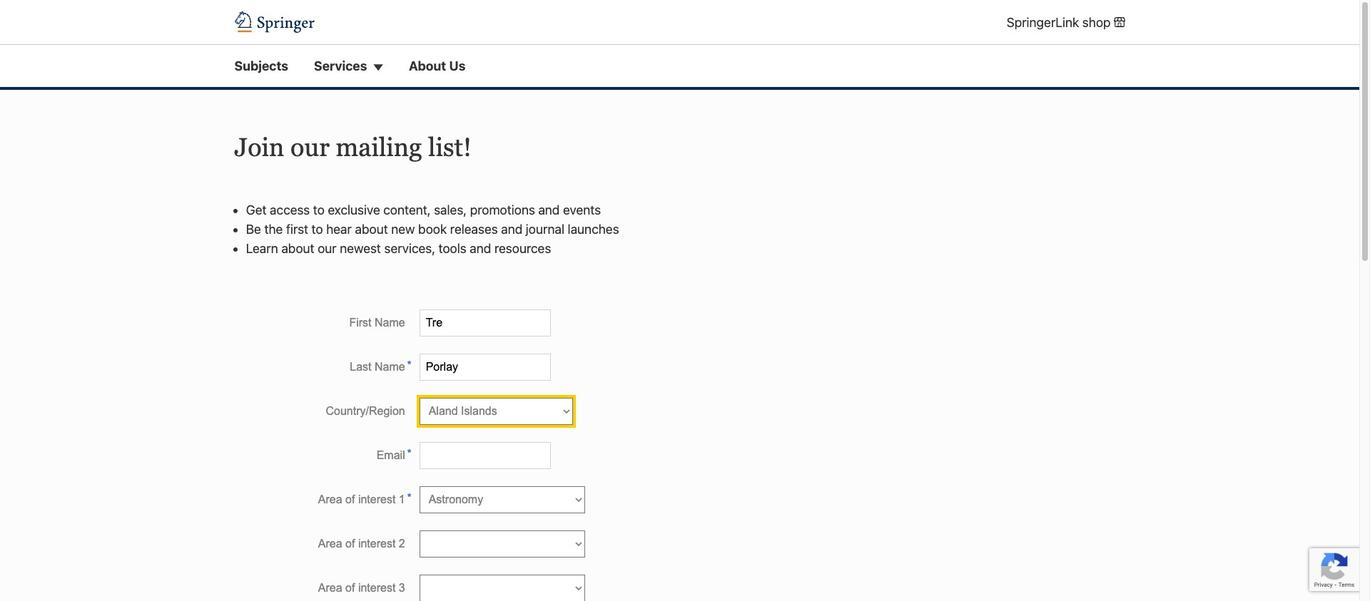 Task type: describe. For each thing, give the bounding box(es) containing it.
1 vertical spatial to
[[312, 222, 323, 237]]

2
[[399, 538, 405, 550]]

springerlink shop link
[[1007, 13, 1125, 32]]

first
[[286, 222, 308, 237]]

name for first name
[[375, 317, 405, 329]]

services button
[[314, 57, 383, 76]]

about us
[[409, 59, 466, 74]]

area of interest 3
[[318, 582, 405, 594]]

area for area of interest 2
[[318, 538, 342, 550]]

about us link
[[409, 57, 466, 76]]

join
[[234, 133, 284, 162]]

book
[[418, 222, 447, 237]]

about
[[409, 59, 446, 74]]

0 vertical spatial and
[[538, 203, 560, 218]]

0 vertical spatial about
[[355, 222, 388, 237]]

interest for 1
[[358, 494, 396, 506]]

First Name text field
[[419, 310, 551, 337]]

interest for 3
[[358, 582, 396, 594]]

journal
[[526, 222, 565, 237]]

access
[[270, 203, 310, 218]]

springerlink
[[1007, 15, 1079, 30]]

promotions
[[470, 203, 535, 218]]

mailing
[[336, 133, 422, 162]]

get
[[246, 203, 267, 218]]

Last Name text field
[[419, 354, 551, 381]]

newest
[[340, 241, 381, 256]]

releases
[[450, 222, 498, 237]]

last name
[[350, 361, 405, 373]]

of for area of interest 1
[[345, 494, 355, 506]]

us
[[449, 59, 466, 74]]

content,
[[383, 203, 431, 218]]

events
[[563, 203, 601, 218]]

name for last name
[[375, 361, 405, 373]]

area of interest 1
[[318, 494, 405, 506]]

subjects
[[234, 59, 288, 74]]

resources
[[495, 241, 551, 256]]

hear
[[326, 222, 352, 237]]

springer home image
[[234, 12, 314, 33]]

interest for 2
[[358, 538, 396, 550]]



Task type: vqa. For each thing, say whether or not it's contained in the screenshot.
JOIN OUR MAILING LIST!
yes



Task type: locate. For each thing, give the bounding box(es) containing it.
2 area from the top
[[318, 538, 342, 550]]

interest
[[358, 494, 396, 506], [358, 538, 396, 550], [358, 582, 396, 594]]

last
[[350, 361, 372, 373]]

country/region
[[326, 405, 405, 417]]

area up area of interest 2
[[318, 494, 342, 506]]

0 vertical spatial name
[[375, 317, 405, 329]]

interest left 3
[[358, 582, 396, 594]]

1 vertical spatial name
[[375, 361, 405, 373]]

of
[[345, 494, 355, 506], [345, 538, 355, 550], [345, 582, 355, 594]]

of up area of interest 2
[[345, 494, 355, 506]]

be
[[246, 222, 261, 237]]

services
[[314, 59, 367, 74]]

join our mailing list!
[[234, 133, 472, 162]]

our inside the 'get access to exclusive content, sales, promotions and events be the first to hear about new book releases and journal launches learn about our newest services, tools and resources'
[[318, 241, 337, 256]]

3
[[399, 582, 405, 594]]

new
[[391, 222, 415, 237]]

of for area of interest 3
[[345, 582, 355, 594]]

name right first
[[375, 317, 405, 329]]

area for area of interest 1
[[318, 494, 342, 506]]

of down area of interest 2
[[345, 582, 355, 594]]

1 horizontal spatial and
[[501, 222, 523, 237]]

1 vertical spatial and
[[501, 222, 523, 237]]

1 of from the top
[[345, 494, 355, 506]]

0 horizontal spatial and
[[470, 241, 491, 256]]

to right first at the top
[[312, 222, 323, 237]]

2 name from the top
[[375, 361, 405, 373]]

to
[[313, 203, 325, 218], [312, 222, 323, 237]]

1 area from the top
[[318, 494, 342, 506]]

and up journal
[[538, 203, 560, 218]]

the
[[264, 222, 283, 237]]

2 horizontal spatial and
[[538, 203, 560, 218]]

2 of from the top
[[345, 538, 355, 550]]

about
[[355, 222, 388, 237], [281, 241, 314, 256]]

our down 'hear'
[[318, 241, 337, 256]]

2 interest from the top
[[358, 538, 396, 550]]

and
[[538, 203, 560, 218], [501, 222, 523, 237], [470, 241, 491, 256]]

name
[[375, 317, 405, 329], [375, 361, 405, 373]]

3 interest from the top
[[358, 582, 396, 594]]

1 vertical spatial area
[[318, 538, 342, 550]]

area of interest 2
[[318, 538, 405, 550]]

of for area of interest 2
[[345, 538, 355, 550]]

1 interest from the top
[[358, 494, 396, 506]]

get access to exclusive content, sales, promotions and events be the first to hear about new book releases and journal launches learn about our newest services, tools and resources
[[246, 203, 619, 256]]

exclusive
[[328, 203, 380, 218]]

1 vertical spatial about
[[281, 241, 314, 256]]

area for area of interest 3
[[318, 582, 342, 594]]

0 horizontal spatial about
[[281, 241, 314, 256]]

1 horizontal spatial about
[[355, 222, 388, 237]]

our
[[291, 133, 330, 162], [318, 241, 337, 256]]

sales,
[[434, 203, 467, 218]]

area up area of interest 3
[[318, 538, 342, 550]]

2 vertical spatial and
[[470, 241, 491, 256]]

0 vertical spatial area
[[318, 494, 342, 506]]

list!
[[428, 133, 472, 162]]

1
[[399, 494, 405, 506]]

area down area of interest 2
[[318, 582, 342, 594]]

0 vertical spatial interest
[[358, 494, 396, 506]]

0 vertical spatial to
[[313, 203, 325, 218]]

of up area of interest 3
[[345, 538, 355, 550]]

subjects link
[[234, 57, 288, 76]]

1 vertical spatial our
[[318, 241, 337, 256]]

interest left 1
[[358, 494, 396, 506]]

2 vertical spatial area
[[318, 582, 342, 594]]

3 area from the top
[[318, 582, 342, 594]]

1 vertical spatial interest
[[358, 538, 396, 550]]

Email email field
[[419, 442, 551, 469]]

2 vertical spatial of
[[345, 582, 355, 594]]

launches
[[568, 222, 619, 237]]

learn
[[246, 241, 278, 256]]

1 name from the top
[[375, 317, 405, 329]]

first
[[349, 317, 372, 329]]

and down promotions at top left
[[501, 222, 523, 237]]

2 vertical spatial interest
[[358, 582, 396, 594]]

about down first at the top
[[281, 241, 314, 256]]

3 of from the top
[[345, 582, 355, 594]]

0 vertical spatial of
[[345, 494, 355, 506]]

services,
[[384, 241, 435, 256]]

0 vertical spatial our
[[291, 133, 330, 162]]

to right access
[[313, 203, 325, 218]]

name right last
[[375, 361, 405, 373]]

area
[[318, 494, 342, 506], [318, 538, 342, 550], [318, 582, 342, 594]]

shop
[[1083, 15, 1111, 30]]

and down 'releases'
[[470, 241, 491, 256]]

interest left 2
[[358, 538, 396, 550]]

tools
[[439, 241, 467, 256]]

1 vertical spatial of
[[345, 538, 355, 550]]

our right join
[[291, 133, 330, 162]]

first name
[[349, 317, 405, 329]]

springerlink shop
[[1007, 15, 1111, 30]]

about up 'newest'
[[355, 222, 388, 237]]

email
[[377, 449, 405, 462]]



